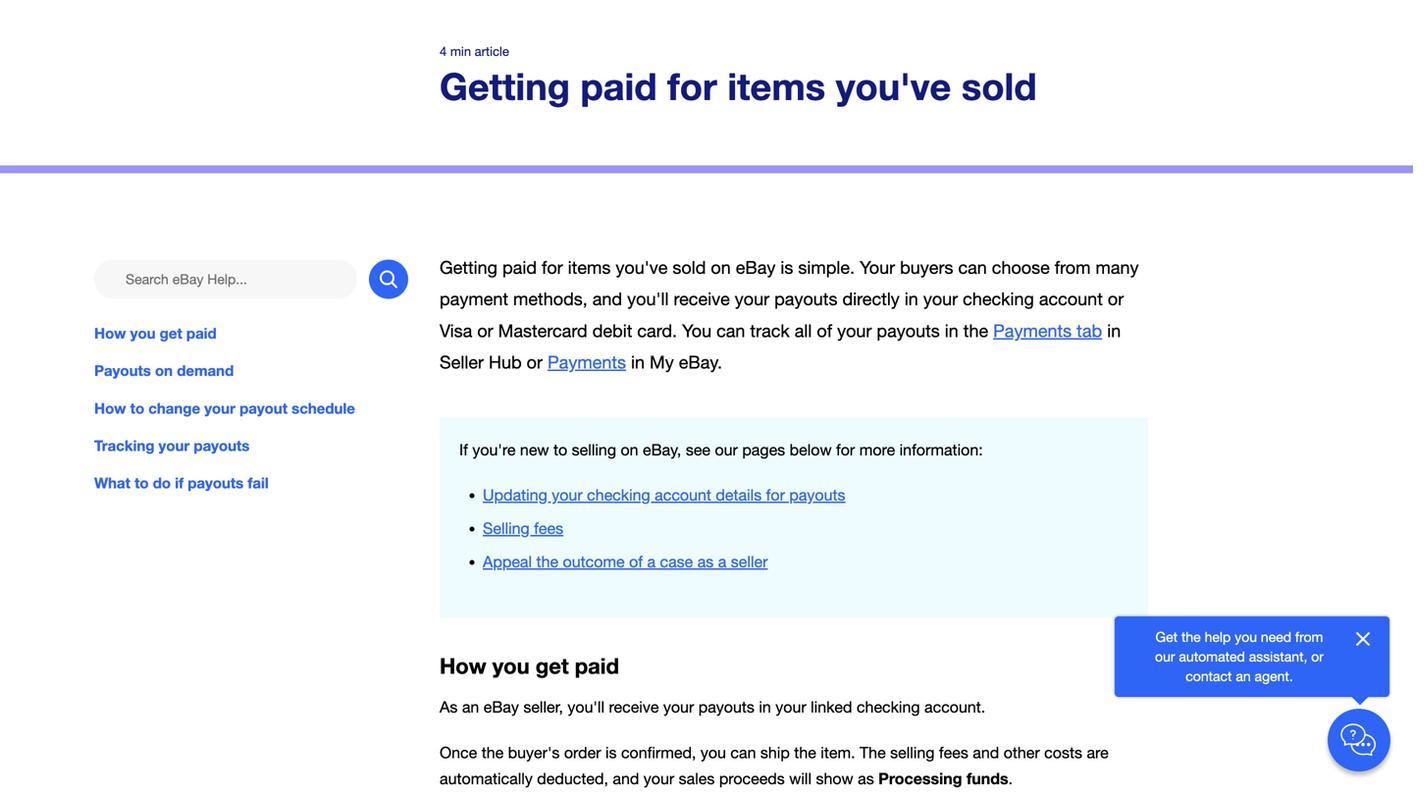 Task type: locate. For each thing, give the bounding box(es) containing it.
0 vertical spatial getting
[[440, 64, 570, 108]]

on up change
[[155, 362, 173, 380]]

1 vertical spatial from
[[1296, 629, 1324, 645]]

0 horizontal spatial you've
[[616, 257, 668, 278]]

the
[[964, 320, 989, 341], [537, 553, 559, 571], [1182, 629, 1201, 645], [482, 743, 504, 762], [795, 743, 817, 762]]

0 vertical spatial you've
[[836, 64, 952, 108]]

a left "case"
[[647, 553, 656, 571]]

you
[[130, 325, 156, 342], [1235, 629, 1258, 645], [493, 653, 530, 679], [701, 743, 726, 762]]

deducted,
[[537, 770, 609, 788]]

1 horizontal spatial sold
[[962, 64, 1037, 108]]

checking inside getting paid for items you've sold on ebay is simple. your buyers can choose from many payment methods, and you'll receive your payouts directly in your checking account or visa or mastercard debit card. you can track all of your payouts in the
[[963, 289, 1035, 309]]

0 horizontal spatial from
[[1055, 257, 1091, 278]]

is left simple.
[[781, 257, 794, 278]]

in inside in seller hub or
[[1108, 320, 1121, 341]]

article
[[475, 44, 509, 59]]

0 horizontal spatial payments
[[548, 352, 626, 372]]

mastercard
[[498, 320, 588, 341]]

1 vertical spatial ebay
[[484, 698, 519, 716]]

0 vertical spatial checking
[[963, 289, 1035, 309]]

if
[[175, 474, 184, 492]]

can
[[959, 257, 987, 278], [717, 320, 746, 341], [731, 743, 756, 762]]

to for what to do if payouts fail
[[135, 474, 149, 492]]

how you get paid up seller,
[[440, 653, 619, 679]]

you'll
[[627, 289, 669, 309], [568, 698, 605, 716]]

1 vertical spatial how you get paid
[[440, 653, 619, 679]]

our down get
[[1156, 648, 1176, 665]]

you'll right seller,
[[568, 698, 605, 716]]

payments for payments in my ebay.
[[548, 352, 626, 372]]

0 vertical spatial is
[[781, 257, 794, 278]]

fees inside once the buyer's order is confirmed, you can ship the item. the selling fees and other costs are automatically deducted, and your sales proceeds will show as
[[939, 743, 969, 762]]

seller
[[731, 553, 768, 571]]

0 horizontal spatial sold
[[673, 257, 706, 278]]

as down the
[[858, 770, 874, 788]]

to left 'do'
[[135, 474, 149, 492]]

paid
[[581, 64, 657, 108], [503, 257, 537, 278], [186, 325, 217, 342], [575, 653, 619, 679]]

and up debit
[[593, 289, 623, 309]]

you up sales
[[701, 743, 726, 762]]

payments
[[994, 320, 1072, 341], [548, 352, 626, 372]]

ebay inside getting paid for items you've sold on ebay is simple. your buyers can choose from many payment methods, and you'll receive your payouts directly in your checking account or visa or mastercard debit card. you can track all of your payouts in the
[[736, 257, 776, 278]]

1 horizontal spatial you've
[[836, 64, 952, 108]]

how to change your payout schedule link
[[94, 397, 408, 419]]

1 horizontal spatial items
[[728, 64, 826, 108]]

account
[[1040, 289, 1103, 309], [655, 486, 712, 504]]

ebay up track
[[736, 257, 776, 278]]

you'll up card.
[[627, 289, 669, 309]]

2 horizontal spatial checking
[[963, 289, 1035, 309]]

1 vertical spatial an
[[462, 698, 479, 716]]

the right appeal
[[537, 553, 559, 571]]

0 vertical spatial as
[[698, 553, 714, 571]]

selling
[[572, 441, 617, 459], [891, 743, 935, 762]]

an right the as
[[462, 698, 479, 716]]

your up confirmed,
[[664, 698, 694, 716]]

our inside get the help you need from our automated assistant, or contact an agent.
[[1156, 648, 1176, 665]]

payments left tab
[[994, 320, 1072, 341]]

0 horizontal spatial ebay
[[484, 698, 519, 716]]

in
[[905, 289, 919, 309], [945, 320, 959, 341], [1108, 320, 1121, 341], [631, 352, 645, 372], [759, 698, 771, 716]]

0 vertical spatial can
[[959, 257, 987, 278]]

an left agent.
[[1236, 668, 1251, 684]]

and
[[593, 289, 623, 309], [973, 743, 1000, 762], [613, 770, 639, 788]]

1 vertical spatial checking
[[587, 486, 651, 504]]

account inside getting paid for items you've sold on ebay is simple. your buyers can choose from many payment methods, and you'll receive your payouts directly in your checking account or visa or mastercard debit card. you can track all of your payouts in the
[[1040, 289, 1103, 309]]

1 horizontal spatial receive
[[674, 289, 730, 309]]

getting
[[440, 64, 570, 108], [440, 257, 498, 278]]

account down the see
[[655, 486, 712, 504]]

other
[[1004, 743, 1040, 762]]

0 horizontal spatial fees
[[534, 519, 564, 537]]

1 horizontal spatial fees
[[939, 743, 969, 762]]

0 horizontal spatial checking
[[587, 486, 651, 504]]

checking down ebay,
[[587, 486, 651, 504]]

is inside once the buyer's order is confirmed, you can ship the item. the selling fees and other costs are automatically deducted, and your sales proceeds will show as
[[606, 743, 617, 762]]

1 vertical spatial our
[[1156, 648, 1176, 665]]

of right all at the right
[[817, 320, 833, 341]]

you right help
[[1235, 629, 1258, 645]]

Search eBay Help... text field
[[94, 260, 357, 299]]

or
[[1108, 289, 1124, 309], [477, 320, 493, 341], [527, 352, 543, 372], [1312, 648, 1324, 665]]

how up the as
[[440, 653, 487, 679]]

contact
[[1186, 668, 1233, 684]]

1 horizontal spatial a
[[718, 553, 727, 571]]

how up payouts
[[94, 325, 126, 342]]

1 vertical spatial sold
[[673, 257, 706, 278]]

how you get paid link
[[94, 323, 408, 344]]

receive up you
[[674, 289, 730, 309]]

directly
[[843, 289, 900, 309]]

0 vertical spatial an
[[1236, 668, 1251, 684]]

1 horizontal spatial an
[[1236, 668, 1251, 684]]

how
[[94, 325, 126, 342], [94, 399, 126, 417], [440, 653, 487, 679]]

1 vertical spatial selling
[[891, 743, 935, 762]]

receive up confirmed,
[[609, 698, 659, 716]]

processing funds .
[[879, 769, 1013, 788]]

0 horizontal spatial you'll
[[568, 698, 605, 716]]

to right the new
[[554, 441, 568, 459]]

payouts down how to change your payout schedule
[[194, 437, 250, 454]]

appeal
[[483, 553, 532, 571]]

sold
[[962, 64, 1037, 108], [673, 257, 706, 278]]

new
[[520, 441, 549, 459]]

from
[[1055, 257, 1091, 278], [1296, 629, 1324, 645]]

sold inside getting paid for items you've sold on ebay is simple. your buyers can choose from many payment methods, and you'll receive your payouts directly in your checking account or visa or mastercard debit card. you can track all of your payouts in the
[[673, 257, 706, 278]]

need
[[1261, 629, 1292, 645]]

of inside getting paid for items you've sold on ebay is simple. your buyers can choose from many payment methods, and you'll receive your payouts directly in your checking account or visa or mastercard debit card. you can track all of your payouts in the
[[817, 320, 833, 341]]

our
[[715, 441, 738, 459], [1156, 648, 1176, 665]]

selling up processing
[[891, 743, 935, 762]]

your down confirmed,
[[644, 770, 675, 788]]

payments in my ebay.
[[548, 352, 723, 372]]

a left the seller
[[718, 553, 727, 571]]

1 horizontal spatial ebay
[[736, 257, 776, 278]]

you inside once the buyer's order is confirmed, you can ship the item. the selling fees and other costs are automatically deducted, and your sales proceeds will show as
[[701, 743, 726, 762]]

can up proceeds
[[731, 743, 756, 762]]

0 horizontal spatial selling
[[572, 441, 617, 459]]

0 vertical spatial of
[[817, 320, 833, 341]]

the left 'payments tab' link
[[964, 320, 989, 341]]

account up tab
[[1040, 289, 1103, 309]]

4
[[440, 44, 447, 59]]

1 vertical spatial on
[[155, 362, 173, 380]]

fail
[[248, 474, 269, 492]]

or right hub
[[527, 352, 543, 372]]

get up payouts on demand
[[160, 325, 182, 342]]

how for how to change your payout schedule link
[[94, 399, 126, 417]]

0 vertical spatial how you get paid
[[94, 325, 217, 342]]

can inside once the buyer's order is confirmed, you can ship the item. the selling fees and other costs are automatically deducted, and your sales proceeds will show as
[[731, 743, 756, 762]]

2 getting from the top
[[440, 257, 498, 278]]

appeal the outcome of a case as a seller
[[483, 553, 768, 571]]

0 horizontal spatial items
[[568, 257, 611, 278]]

once the buyer's order is confirmed, you can ship the item. the selling fees and other costs are automatically deducted, and your sales proceeds will show as
[[440, 743, 1109, 788]]

payments down debit
[[548, 352, 626, 372]]

from right need
[[1296, 629, 1324, 645]]

1 horizontal spatial get
[[536, 653, 569, 679]]

ebay left seller,
[[484, 698, 519, 716]]

from inside getting paid for items you've sold on ebay is simple. your buyers can choose from many payment methods, and you'll receive your payouts directly in your checking account or visa or mastercard debit card. you can track all of your payouts in the
[[1055, 257, 1091, 278]]

2 vertical spatial to
[[135, 474, 149, 492]]

simple.
[[799, 257, 855, 278]]

sold inside 4 min article getting paid for items you've sold
[[962, 64, 1037, 108]]

your down change
[[159, 437, 190, 454]]

or right assistant,
[[1312, 648, 1324, 665]]

selling inside once the buyer's order is confirmed, you can ship the item. the selling fees and other costs are automatically deducted, and your sales proceeds will show as
[[891, 743, 935, 762]]

1 horizontal spatial of
[[817, 320, 833, 341]]

of left "case"
[[629, 553, 643, 571]]

how down payouts
[[94, 399, 126, 417]]

your
[[860, 257, 895, 278]]

1 vertical spatial you've
[[616, 257, 668, 278]]

1 horizontal spatial payments
[[994, 320, 1072, 341]]

1 horizontal spatial from
[[1296, 629, 1324, 645]]

0 horizontal spatial receive
[[609, 698, 659, 716]]

0 vertical spatial how
[[94, 325, 126, 342]]

as right "case"
[[698, 553, 714, 571]]

1 vertical spatial can
[[717, 320, 746, 341]]

getting down article
[[440, 64, 570, 108]]

0 vertical spatial to
[[130, 399, 144, 417]]

is inside getting paid for items you've sold on ebay is simple. your buyers can choose from many payment methods, and you'll receive your payouts directly in your checking account or visa or mastercard debit card. you can track all of your payouts in the
[[781, 257, 794, 278]]

your right the updating
[[552, 486, 583, 504]]

0 vertical spatial and
[[593, 289, 623, 309]]

choose
[[992, 257, 1050, 278]]

1 vertical spatial getting
[[440, 257, 498, 278]]

0 vertical spatial payments
[[994, 320, 1072, 341]]

the up automatically
[[482, 743, 504, 762]]

outcome
[[563, 553, 625, 571]]

items
[[728, 64, 826, 108], [568, 257, 611, 278]]

can right you
[[717, 320, 746, 341]]

assistant,
[[1249, 648, 1308, 665]]

you'll inside getting paid for items you've sold on ebay is simple. your buyers can choose from many payment methods, and you'll receive your payouts directly in your checking account or visa or mastercard debit card. you can track all of your payouts in the
[[627, 289, 669, 309]]

1 horizontal spatial account
[[1040, 289, 1103, 309]]

1 horizontal spatial as
[[858, 770, 874, 788]]

or inside get the help you need from our automated assistant, or contact an agent.
[[1312, 648, 1324, 665]]

fees up processing funds .
[[939, 743, 969, 762]]

on inside getting paid for items you've sold on ebay is simple. your buyers can choose from many payment methods, and you'll receive your payouts directly in your checking account or visa or mastercard debit card. you can track all of your payouts in the
[[711, 257, 731, 278]]

0 horizontal spatial get
[[160, 325, 182, 342]]

payouts down 'directly'
[[877, 320, 940, 341]]

ebay,
[[643, 441, 682, 459]]

fees right selling
[[534, 519, 564, 537]]

1 vertical spatial is
[[606, 743, 617, 762]]

get the help you need from our automated assistant, or contact an agent.
[[1156, 629, 1324, 684]]

below
[[790, 441, 832, 459]]

on up you
[[711, 257, 731, 278]]

the right get
[[1182, 629, 1201, 645]]

help
[[1205, 629, 1231, 645]]

or down many
[[1108, 289, 1124, 309]]

the inside get the help you need from our automated assistant, or contact an agent.
[[1182, 629, 1201, 645]]

1 vertical spatial how
[[94, 399, 126, 417]]

methods,
[[513, 289, 588, 309]]

0 vertical spatial account
[[1040, 289, 1103, 309]]

once
[[440, 743, 477, 762]]

our right the see
[[715, 441, 738, 459]]

payouts down 'below'
[[790, 486, 846, 504]]

0 vertical spatial ebay
[[736, 257, 776, 278]]

as inside once the buyer's order is confirmed, you can ship the item. the selling fees and other costs are automatically deducted, and your sales proceeds will show as
[[858, 770, 874, 788]]

funds
[[967, 769, 1009, 788]]

fees
[[534, 519, 564, 537], [939, 743, 969, 762]]

selling right the new
[[572, 441, 617, 459]]

0 vertical spatial items
[[728, 64, 826, 108]]

seller,
[[524, 698, 563, 716]]

1 vertical spatial payments
[[548, 352, 626, 372]]

getting paid for items you've sold on ebay is simple. your buyers can choose from many payment methods, and you'll receive your payouts directly in your checking account or visa or mastercard debit card. you can track all of your payouts in the
[[440, 257, 1139, 341]]

0 vertical spatial you'll
[[627, 289, 669, 309]]

your left linked
[[776, 698, 807, 716]]

0 vertical spatial from
[[1055, 257, 1091, 278]]

on
[[711, 257, 731, 278], [155, 362, 173, 380], [621, 441, 639, 459]]

how to change your payout schedule
[[94, 399, 355, 417]]

payouts up all at the right
[[775, 289, 838, 309]]

from inside get the help you need from our automated assistant, or contact an agent.
[[1296, 629, 1324, 645]]

2 vertical spatial checking
[[857, 698, 920, 716]]

1 a from the left
[[647, 553, 656, 571]]

1 vertical spatial of
[[629, 553, 643, 571]]

checking up the
[[857, 698, 920, 716]]

1 getting from the top
[[440, 64, 570, 108]]

2 horizontal spatial on
[[711, 257, 731, 278]]

to left change
[[130, 399, 144, 417]]

the for get the help you need from our automated assistant, or contact an agent.
[[1182, 629, 1201, 645]]

how you get paid up payouts on demand
[[94, 325, 217, 342]]

0 vertical spatial receive
[[674, 289, 730, 309]]

1 horizontal spatial our
[[1156, 648, 1176, 665]]

selling fees
[[483, 519, 564, 537]]

payment
[[440, 289, 509, 309]]

0 horizontal spatial an
[[462, 698, 479, 716]]

1 horizontal spatial you'll
[[627, 289, 669, 309]]

for inside 4 min article getting paid for items you've sold
[[668, 64, 717, 108]]

on left ebay,
[[621, 441, 639, 459]]

for
[[668, 64, 717, 108], [542, 257, 563, 278], [836, 441, 855, 459], [766, 486, 785, 504]]

and up funds
[[973, 743, 1000, 762]]

my
[[650, 352, 674, 372]]

1 vertical spatial fees
[[939, 743, 969, 762]]

2 vertical spatial and
[[613, 770, 639, 788]]

0 horizontal spatial of
[[629, 553, 643, 571]]

0 horizontal spatial a
[[647, 553, 656, 571]]

1 horizontal spatial on
[[621, 441, 639, 459]]

checking down choose
[[963, 289, 1035, 309]]

tracking your payouts link
[[94, 435, 408, 456]]

4 min article getting paid for items you've sold
[[440, 44, 1037, 108]]

0 horizontal spatial account
[[655, 486, 712, 504]]

the up will
[[795, 743, 817, 762]]

0 horizontal spatial is
[[606, 743, 617, 762]]

get up seller,
[[536, 653, 569, 679]]

if you're new to selling on ebay, see our pages below for more information:
[[459, 441, 983, 459]]

an inside get the help you need from our automated assistant, or contact an agent.
[[1236, 668, 1251, 684]]

0 vertical spatial sold
[[962, 64, 1037, 108]]

2 vertical spatial can
[[731, 743, 756, 762]]

paid inside getting paid for items you've sold on ebay is simple. your buyers can choose from many payment methods, and you'll receive your payouts directly in your checking account or visa or mastercard debit card. you can track all of your payouts in the
[[503, 257, 537, 278]]

is right order
[[606, 743, 617, 762]]

how you get paid
[[94, 325, 217, 342], [440, 653, 619, 679]]

will
[[790, 770, 812, 788]]

confirmed,
[[621, 743, 696, 762]]

you've
[[836, 64, 952, 108], [616, 257, 668, 278]]

0 horizontal spatial as
[[698, 553, 714, 571]]

show
[[816, 770, 854, 788]]

from left many
[[1055, 257, 1091, 278]]

receive
[[674, 289, 730, 309], [609, 698, 659, 716]]

payments for payments tab
[[994, 320, 1072, 341]]

your up track
[[735, 289, 770, 309]]

1 vertical spatial as
[[858, 770, 874, 788]]

hub
[[489, 352, 522, 372]]

get the help you need from our automated assistant, or contact an agent. tooltip
[[1147, 627, 1333, 686]]

debit
[[593, 320, 633, 341]]

seller
[[440, 352, 484, 372]]

payouts
[[94, 362, 151, 380]]

get
[[160, 325, 182, 342], [536, 653, 569, 679]]

and down confirmed,
[[613, 770, 639, 788]]

payments link
[[548, 352, 626, 372]]

min
[[450, 44, 471, 59]]

1 horizontal spatial selling
[[891, 743, 935, 762]]

0 horizontal spatial on
[[155, 362, 173, 380]]

1 vertical spatial items
[[568, 257, 611, 278]]

checking
[[963, 289, 1035, 309], [587, 486, 651, 504], [857, 698, 920, 716]]

1 vertical spatial account
[[655, 486, 712, 504]]

0 vertical spatial on
[[711, 257, 731, 278]]

agent.
[[1255, 668, 1294, 684]]

0 vertical spatial our
[[715, 441, 738, 459]]

as
[[698, 553, 714, 571], [858, 770, 874, 788]]

0 horizontal spatial how you get paid
[[94, 325, 217, 342]]

an
[[1236, 668, 1251, 684], [462, 698, 479, 716]]

0 vertical spatial fees
[[534, 519, 564, 537]]

.
[[1009, 770, 1013, 788]]

1 vertical spatial you'll
[[568, 698, 605, 716]]

getting up the "payment"
[[440, 257, 498, 278]]

can right 'buyers'
[[959, 257, 987, 278]]

1 horizontal spatial is
[[781, 257, 794, 278]]



Task type: vqa. For each thing, say whether or not it's contained in the screenshot.
Bose
no



Task type: describe. For each thing, give the bounding box(es) containing it.
payouts up once the buyer's order is confirmed, you can ship the item. the selling fees and other costs are automatically deducted, and your sales proceeds will show as
[[699, 698, 755, 716]]

you're
[[473, 441, 516, 459]]

0 vertical spatial get
[[160, 325, 182, 342]]

order
[[564, 743, 601, 762]]

you've inside 4 min article getting paid for items you've sold
[[836, 64, 952, 108]]

for inside getting paid for items you've sold on ebay is simple. your buyers can choose from many payment methods, and you'll receive your payouts directly in your checking account or visa or mastercard debit card. you can track all of your payouts in the
[[542, 257, 563, 278]]

ship
[[761, 743, 790, 762]]

change
[[149, 399, 200, 417]]

automatically
[[440, 770, 533, 788]]

payout
[[240, 399, 288, 417]]

and inside getting paid for items you've sold on ebay is simple. your buyers can choose from many payment methods, and you'll receive your payouts directly in your checking account or visa or mastercard debit card. you can track all of your payouts in the
[[593, 289, 623, 309]]

selling fees link
[[483, 519, 564, 537]]

the inside getting paid for items you've sold on ebay is simple. your buyers can choose from many payment methods, and you'll receive your payouts directly in your checking account or visa or mastercard debit card. you can track all of your payouts in the
[[964, 320, 989, 341]]

getting inside 4 min article getting paid for items you've sold
[[440, 64, 570, 108]]

the
[[860, 743, 886, 762]]

payouts right if
[[188, 474, 244, 492]]

as
[[440, 698, 458, 716]]

or inside in seller hub or
[[527, 352, 543, 372]]

processing
[[879, 769, 963, 788]]

all
[[795, 320, 812, 341]]

card.
[[638, 320, 677, 341]]

getting inside getting paid for items you've sold on ebay is simple. your buyers can choose from many payment methods, and you'll receive your payouts directly in your checking account or visa or mastercard debit card. you can track all of your payouts in the
[[440, 257, 498, 278]]

item.
[[821, 743, 856, 762]]

track
[[750, 320, 790, 341]]

sales
[[679, 770, 715, 788]]

are
[[1087, 743, 1109, 762]]

payments tab
[[994, 320, 1103, 341]]

or right visa
[[477, 320, 493, 341]]

schedule
[[292, 399, 355, 417]]

information:
[[900, 441, 983, 459]]

linked
[[811, 698, 853, 716]]

pages
[[743, 441, 786, 459]]

2 vertical spatial on
[[621, 441, 639, 459]]

you up payouts
[[130, 325, 156, 342]]

1 horizontal spatial checking
[[857, 698, 920, 716]]

to for how to change your payout schedule
[[130, 399, 144, 417]]

updating your checking account details for payouts link
[[483, 486, 846, 504]]

receive inside getting paid for items you've sold on ebay is simple. your buyers can choose from many payment methods, and you'll receive your payouts directly in your checking account or visa or mastercard debit card. you can track all of your payouts in the
[[674, 289, 730, 309]]

1 vertical spatial receive
[[609, 698, 659, 716]]

account.
[[925, 698, 986, 716]]

payouts on demand link
[[94, 360, 408, 382]]

you
[[682, 320, 712, 341]]

get
[[1156, 629, 1178, 645]]

paid inside 4 min article getting paid for items you've sold
[[581, 64, 657, 108]]

0 horizontal spatial our
[[715, 441, 738, 459]]

do
[[153, 474, 171, 492]]

buyers
[[900, 257, 954, 278]]

the for appeal the outcome of a case as a seller
[[537, 553, 559, 571]]

updating
[[483, 486, 548, 504]]

details
[[716, 486, 762, 504]]

items inside 4 min article getting paid for items you've sold
[[728, 64, 826, 108]]

1 vertical spatial and
[[973, 743, 1000, 762]]

appeal the outcome of a case as a seller link
[[483, 553, 768, 571]]

if
[[459, 441, 468, 459]]

more
[[860, 441, 896, 459]]

1 vertical spatial to
[[554, 441, 568, 459]]

demand
[[177, 362, 234, 380]]

case
[[660, 553, 693, 571]]

the for once the buyer's order is confirmed, you can ship the item. the selling fees and other costs are automatically deducted, and your sales proceeds will show as
[[482, 743, 504, 762]]

items inside getting paid for items you've sold on ebay is simple. your buyers can choose from many payment methods, and you'll receive your payouts directly in your checking account or visa or mastercard debit card. you can track all of your payouts in the
[[568, 257, 611, 278]]

1 horizontal spatial how you get paid
[[440, 653, 619, 679]]

what
[[94, 474, 131, 492]]

how for how you get paid link
[[94, 325, 126, 342]]

your inside once the buyer's order is confirmed, you can ship the item. the selling fees and other costs are automatically deducted, and your sales proceeds will show as
[[644, 770, 675, 788]]

your down 'buyers'
[[924, 289, 958, 309]]

your down 'directly'
[[838, 320, 872, 341]]

tab
[[1077, 320, 1103, 341]]

ebay.
[[679, 352, 723, 372]]

2 a from the left
[[718, 553, 727, 571]]

payments tab link
[[994, 320, 1103, 341]]

costs
[[1045, 743, 1083, 762]]

you up seller,
[[493, 653, 530, 679]]

see
[[686, 441, 711, 459]]

updating your checking account details for payouts
[[483, 486, 846, 504]]

2 vertical spatial how
[[440, 653, 487, 679]]

buyer's
[[508, 743, 560, 762]]

selling
[[483, 519, 530, 537]]

many
[[1096, 257, 1139, 278]]

visa
[[440, 320, 473, 341]]

tracking
[[94, 437, 155, 454]]

payouts on demand
[[94, 362, 234, 380]]

0 vertical spatial selling
[[572, 441, 617, 459]]

tracking your payouts
[[94, 437, 250, 454]]

you've inside getting paid for items you've sold on ebay is simple. your buyers can choose from many payment methods, and you'll receive your payouts directly in your checking account or visa or mastercard debit card. you can track all of your payouts in the
[[616, 257, 668, 278]]

in seller hub or
[[440, 320, 1121, 372]]

proceeds
[[719, 770, 785, 788]]

1 vertical spatial get
[[536, 653, 569, 679]]

what to do if payouts fail link
[[94, 472, 408, 494]]

your down demand
[[204, 399, 236, 417]]

automated
[[1179, 648, 1246, 665]]

you inside get the help you need from our automated assistant, or contact an agent.
[[1235, 629, 1258, 645]]



